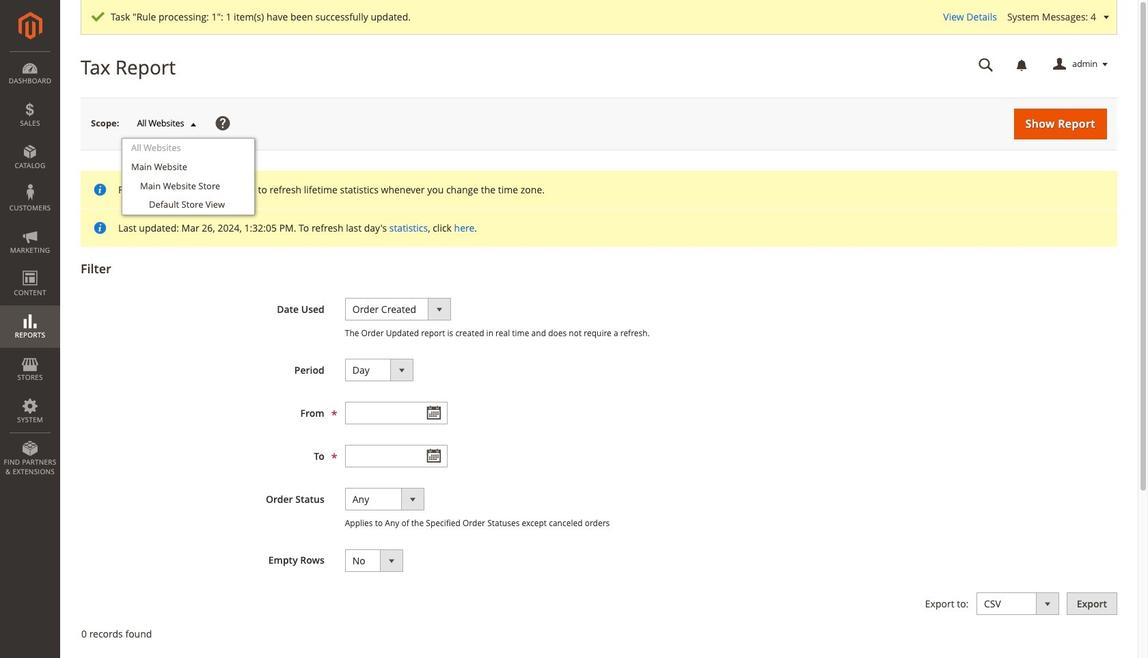 Task type: vqa. For each thing, say whether or not it's contained in the screenshot.
Magento Admin Panel 'image'
yes



Task type: locate. For each thing, give the bounding box(es) containing it.
magento admin panel image
[[18, 12, 42, 40]]

None text field
[[345, 402, 448, 425], [345, 445, 448, 468], [345, 402, 448, 425], [345, 445, 448, 468]]

menu bar
[[0, 51, 60, 484]]

None text field
[[970, 53, 1004, 77]]



